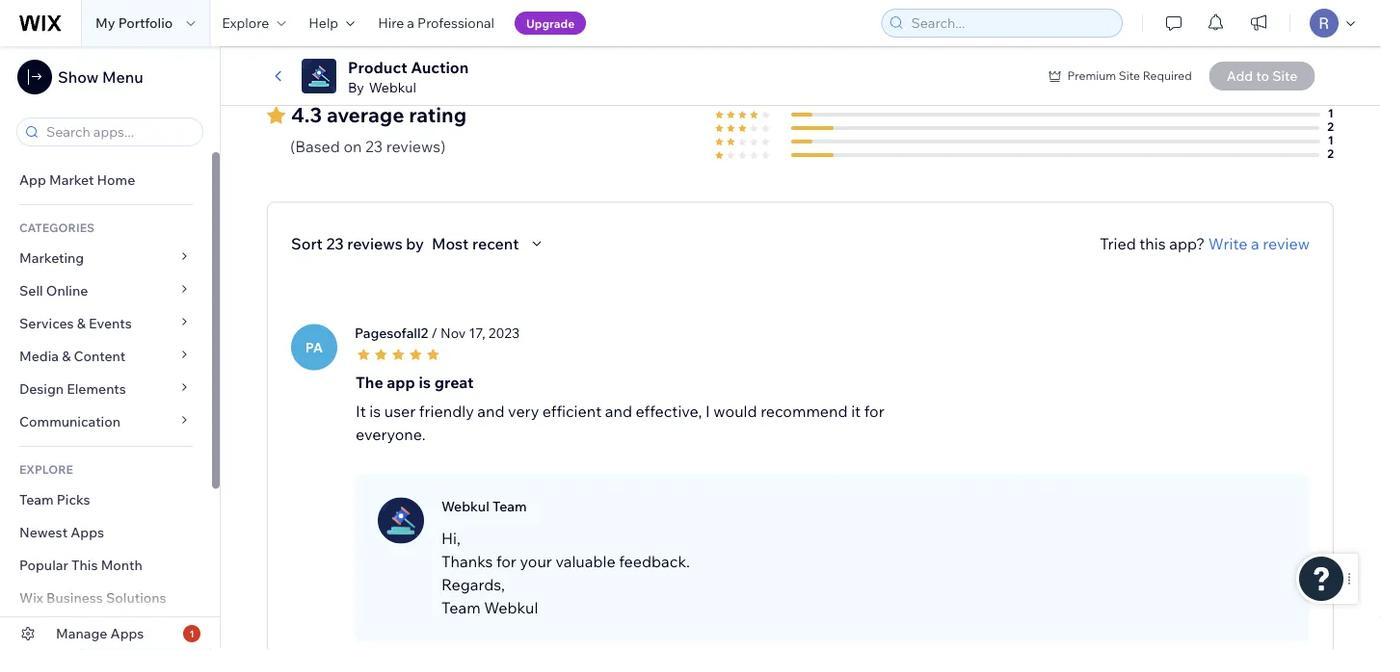 Task type: describe. For each thing, give the bounding box(es) containing it.
portfolio
[[118, 14, 173, 31]]

webkul inside hi, thanks for your valuable feedback. regards, team webkul
[[484, 598, 538, 617]]

communication link
[[0, 406, 212, 439]]

reviews)
[[386, 136, 446, 156]]

1 and from the left
[[478, 401, 505, 421]]

pa
[[305, 339, 323, 356]]

newest apps
[[19, 524, 104, 541]]

wix business solutions
[[19, 590, 166, 607]]

app market home link
[[0, 164, 212, 197]]

online
[[46, 282, 88, 299]]

sell
[[19, 282, 43, 299]]

manage
[[56, 626, 107, 643]]

product auction logo image
[[302, 59, 336, 94]]

menu
[[102, 67, 143, 87]]

solutions
[[106, 590, 166, 607]]

design elements link
[[0, 373, 212, 406]]

most
[[432, 234, 469, 253]]

a inside hire a professional link
[[407, 14, 414, 31]]

webkul inside product auction by webkul
[[369, 79, 416, 96]]

services & events
[[19, 315, 132, 332]]

very
[[508, 401, 539, 421]]

media & content
[[19, 348, 126, 365]]

services
[[19, 315, 74, 332]]

team picks
[[19, 492, 90, 509]]

by
[[406, 234, 424, 253]]

most recent
[[432, 234, 519, 253]]

professional
[[418, 14, 494, 31]]

2 2 from the top
[[1328, 146, 1334, 161]]

market
[[49, 172, 94, 188]]

reviews
[[347, 234, 403, 253]]

for inside "the app is great it is user friendly and very efficient and effective, i would recommend it for everyone."
[[864, 401, 885, 421]]

0 vertical spatial is
[[419, 373, 431, 392]]

pagesofall2
[[355, 325, 428, 342]]

nov
[[441, 325, 466, 341]]

hi,
[[442, 529, 461, 548]]

& for media
[[62, 348, 71, 365]]

rating
[[409, 102, 467, 128]]

media
[[19, 348, 59, 365]]

show menu button
[[17, 60, 143, 94]]

sort
[[291, 234, 323, 253]]

hire a professional link
[[366, 0, 506, 46]]

upgrade button
[[515, 12, 586, 35]]

categories
[[19, 220, 95, 235]]

elements
[[67, 381, 126, 398]]

apps for newest apps
[[71, 524, 104, 541]]

apps for manage apps
[[110, 626, 144, 643]]

required
[[1143, 68, 1192, 83]]

content
[[74, 348, 126, 365]]

for inside hi, thanks for your valuable feedback. regards, team webkul
[[496, 552, 517, 571]]

upgrade
[[526, 16, 575, 30]]

manage apps
[[56, 626, 144, 643]]

1 inside sidebar element
[[189, 628, 194, 640]]

tried this app? write a review
[[1100, 234, 1310, 253]]

team inside hi, thanks for your valuable feedback. regards, team webkul
[[442, 598, 481, 617]]

recent
[[472, 234, 519, 253]]

write a review button
[[1209, 232, 1310, 255]]

sell online link
[[0, 275, 212, 308]]

sort 23 reviews by
[[291, 234, 424, 253]]

on
[[344, 136, 362, 156]]

communication
[[19, 414, 124, 430]]

& for services
[[77, 315, 86, 332]]

premium site required
[[1068, 68, 1192, 83]]

design
[[19, 381, 64, 398]]

i
[[706, 401, 710, 421]]

most recent button
[[432, 232, 548, 255]]

media & content link
[[0, 340, 212, 373]]

feedback.
[[619, 552, 690, 571]]

this
[[1140, 234, 1166, 253]]

average
[[327, 102, 404, 128]]

17
[[1321, 92, 1334, 107]]

newest
[[19, 524, 68, 541]]

would
[[714, 401, 757, 421]]

help
[[309, 14, 339, 31]]

by
[[348, 79, 364, 96]]

business
[[46, 590, 103, 607]]

(based
[[290, 136, 340, 156]]

app market home
[[19, 172, 135, 188]]

user
[[384, 401, 416, 421]]

efficient
[[543, 401, 602, 421]]

team picks link
[[0, 484, 212, 517]]

app
[[19, 172, 46, 188]]

popular this month
[[19, 557, 143, 574]]

premium
[[1068, 68, 1116, 83]]

show
[[58, 67, 99, 87]]



Task type: vqa. For each thing, say whether or not it's contained in the screenshot.
Portfolio
yes



Task type: locate. For each thing, give the bounding box(es) containing it.
1 vertical spatial &
[[62, 348, 71, 365]]

site
[[1119, 68, 1140, 83]]

team up your
[[493, 498, 527, 515]]

1 vertical spatial a
[[1251, 234, 1260, 253]]

my
[[95, 14, 115, 31]]

webkul
[[369, 79, 416, 96], [442, 498, 489, 515], [484, 598, 538, 617]]

my portfolio
[[95, 14, 173, 31]]

regards,
[[442, 575, 505, 594]]

0 horizontal spatial &
[[62, 348, 71, 365]]

0 vertical spatial apps
[[71, 524, 104, 541]]

1 vertical spatial apps
[[110, 626, 144, 643]]

picks
[[57, 492, 90, 509]]

1 horizontal spatial for
[[864, 401, 885, 421]]

1 vertical spatial webkul
[[442, 498, 489, 515]]

1 horizontal spatial is
[[419, 373, 431, 392]]

1 horizontal spatial team
[[442, 598, 481, 617]]

wix
[[19, 590, 43, 607]]

0 vertical spatial for
[[864, 401, 885, 421]]

0 vertical spatial 23
[[365, 136, 383, 156]]

review
[[1263, 234, 1310, 253]]

1 horizontal spatial and
[[605, 401, 632, 421]]

1 horizontal spatial a
[[1251, 234, 1260, 253]]

webkul down product
[[369, 79, 416, 96]]

team inside sidebar element
[[19, 492, 54, 509]]

explore
[[19, 462, 73, 477]]

is right it
[[370, 401, 381, 421]]

great
[[434, 373, 474, 392]]

hi, thanks for your valuable feedback. regards, team webkul
[[442, 529, 690, 617]]

your
[[520, 552, 552, 571]]

for right it
[[864, 401, 885, 421]]

sell online
[[19, 282, 88, 299]]

recommend
[[761, 401, 848, 421]]

0 vertical spatial webkul
[[369, 79, 416, 96]]

and
[[478, 401, 505, 421], [605, 401, 632, 421]]

2 and from the left
[[605, 401, 632, 421]]

webkul down "regards,"
[[484, 598, 538, 617]]

2
[[1328, 119, 1334, 134], [1328, 146, 1334, 161]]

marketing link
[[0, 242, 212, 275]]

services & events link
[[0, 308, 212, 340]]

marketing
[[19, 250, 84, 267]]

4.3 average rating
[[291, 102, 467, 128]]

/
[[431, 325, 438, 341]]

Search... field
[[906, 10, 1116, 37]]

23 right on
[[365, 136, 383, 156]]

23
[[365, 136, 383, 156], [326, 234, 344, 253]]

1 vertical spatial is
[[370, 401, 381, 421]]

team
[[19, 492, 54, 509], [493, 498, 527, 515], [442, 598, 481, 617]]

0 horizontal spatial for
[[496, 552, 517, 571]]

0 horizontal spatial apps
[[71, 524, 104, 541]]

month
[[101, 557, 143, 574]]

apps down solutions
[[110, 626, 144, 643]]

a
[[407, 14, 414, 31], [1251, 234, 1260, 253]]

& right media
[[62, 348, 71, 365]]

0 vertical spatial 1
[[1328, 106, 1334, 120]]

1 vertical spatial 2
[[1328, 146, 1334, 161]]

1
[[1328, 106, 1334, 120], [1328, 133, 1334, 147], [189, 628, 194, 640]]

it
[[356, 401, 366, 421]]

and right "efficient"
[[605, 401, 632, 421]]

and left very
[[478, 401, 505, 421]]

tried
[[1100, 234, 1136, 253]]

events
[[89, 315, 132, 332]]

1 horizontal spatial apps
[[110, 626, 144, 643]]

show menu
[[58, 67, 143, 87]]

hire
[[378, 14, 404, 31]]

1 2 from the top
[[1328, 119, 1334, 134]]

0 vertical spatial 2
[[1328, 119, 1334, 134]]

0 vertical spatial a
[[407, 14, 414, 31]]

Search apps... field
[[40, 119, 197, 146]]

popular
[[19, 557, 68, 574]]

1 vertical spatial 23
[[326, 234, 344, 253]]

1 horizontal spatial &
[[77, 315, 86, 332]]

(based on 23 reviews)
[[290, 136, 446, 156]]

0 horizontal spatial is
[[370, 401, 381, 421]]

explore
[[222, 14, 269, 31]]

0 horizontal spatial team
[[19, 492, 54, 509]]

sidebar element
[[0, 46, 221, 651]]

4.3
[[291, 102, 322, 128]]

webkul team
[[442, 498, 527, 515]]

for
[[864, 401, 885, 421], [496, 552, 517, 571]]

apps up this
[[71, 524, 104, 541]]

a right hire
[[407, 14, 414, 31]]

w e image
[[378, 498, 424, 544]]

2 horizontal spatial team
[[493, 498, 527, 515]]

friendly
[[419, 401, 474, 421]]

23 right sort
[[326, 234, 344, 253]]

17,
[[469, 325, 486, 341]]

0 horizontal spatial 23
[[326, 234, 344, 253]]

effective,
[[636, 401, 702, 421]]

2 vertical spatial webkul
[[484, 598, 538, 617]]

team down "regards,"
[[442, 598, 481, 617]]

2 vertical spatial 1
[[189, 628, 194, 640]]

app
[[387, 373, 415, 392]]

1 vertical spatial 1
[[1328, 133, 1334, 147]]

wix business solutions link
[[0, 582, 212, 615]]

is right the app
[[419, 373, 431, 392]]

0 horizontal spatial and
[[478, 401, 505, 421]]

0 vertical spatial &
[[77, 315, 86, 332]]

product auction by webkul
[[348, 58, 469, 96]]

& left events
[[77, 315, 86, 332]]

for left your
[[496, 552, 517, 571]]

home
[[97, 172, 135, 188]]

team down explore
[[19, 492, 54, 509]]

help button
[[297, 0, 366, 46]]

auction
[[411, 58, 469, 77]]

0 horizontal spatial a
[[407, 14, 414, 31]]

a right write
[[1251, 234, 1260, 253]]

2023
[[489, 325, 520, 341]]

newest apps link
[[0, 517, 212, 549]]

thanks
[[442, 552, 493, 571]]

1 horizontal spatial 23
[[365, 136, 383, 156]]

product
[[348, 58, 407, 77]]

it
[[851, 401, 861, 421]]

popular this month link
[[0, 549, 212, 582]]

design elements
[[19, 381, 126, 398]]

1 vertical spatial for
[[496, 552, 517, 571]]

valuable
[[556, 552, 616, 571]]

this
[[71, 557, 98, 574]]

app?
[[1170, 234, 1205, 253]]

webkul up the "hi," on the bottom left
[[442, 498, 489, 515]]

&
[[77, 315, 86, 332], [62, 348, 71, 365]]

& inside "link"
[[62, 348, 71, 365]]

apps inside 'link'
[[71, 524, 104, 541]]



